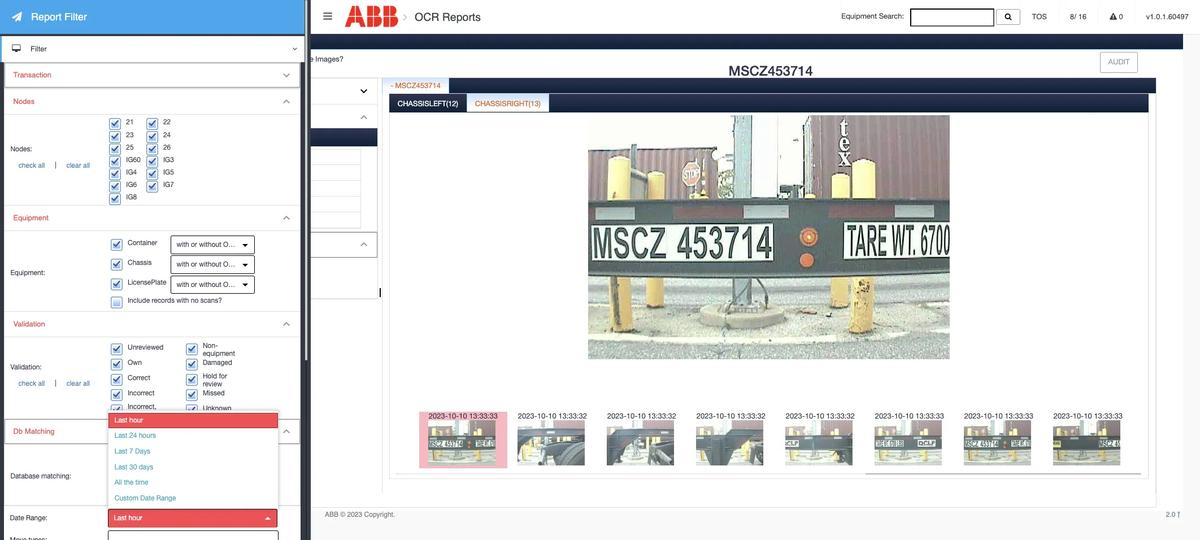 Task type: describe. For each thing, give the bounding box(es) containing it.
5 10- from the left
[[805, 412, 816, 420]]

incorrect, missed
[[128, 403, 157, 419]]

6 10- from the left
[[895, 412, 906, 420]]

4 13:33:32 from the left
[[827, 412, 855, 420]]

licenseplate
[[128, 279, 166, 287]]

all the time
[[115, 479, 148, 487]]

- right a
[[86, 264, 90, 274]]

match
[[126, 477, 145, 485]]

incorrect
[[128, 390, 155, 398]]

with or without ocr for container
[[177, 241, 238, 249]]

2 10- from the left
[[537, 412, 548, 420]]

3 13:33:32 from the left
[[737, 412, 766, 420]]

results
[[97, 58, 129, 66]]

or for container
[[191, 241, 197, 249]]

1 between from the top
[[120, 264, 152, 274]]

1 2023-10-10 13:33:32 from the left
[[518, 412, 587, 420]]

2 2023- from the left
[[518, 412, 537, 420]]

scans?
[[200, 297, 222, 305]]

custom
[[115, 495, 138, 503]]

equipment menu item
[[5, 206, 300, 312]]

- mscz453714 link
[[383, 75, 449, 98]]

clear for nodes
[[67, 162, 81, 169]]

x
[[79, 283, 84, 293]]

mscz453714 inside "link"
[[395, 81, 441, 90]]

equipment link
[[5, 206, 300, 231]]

last hour list box
[[108, 509, 277, 528]]

tos button
[[1021, 0, 1059, 34]]

last hour option
[[108, 413, 278, 429]]

details for ap20231010001586 link
[[47, 78, 378, 105]]

search image
[[1005, 13, 1012, 20]]

back
[[63, 58, 83, 66]]

last 7 days
[[115, 448, 150, 456]]

9 2023- from the left
[[1143, 412, 1163, 420]]

validation link
[[5, 312, 300, 338]]

8 10- from the left
[[1073, 412, 1084, 420]]

z
[[79, 274, 84, 283]]

7 10 from the left
[[995, 412, 1003, 420]]

1 horizontal spatial filter
[[64, 11, 87, 23]]

8/ 16
[[1071, 12, 1087, 21]]

show damage images?
[[265, 55, 344, 63]]

| for nodes
[[53, 161, 58, 169]]

last hour inside last hour option
[[115, 416, 143, 424]]

| for validation
[[53, 379, 58, 387]]

menu inside the report filter navigation
[[4, 89, 301, 506]]

search:
[[879, 12, 904, 20]]

nodes link
[[5, 89, 300, 115]]

3 13:33:33 from the left
[[1005, 412, 1034, 420]]

ocr reports
[[412, 11, 481, 23]]

21
[[126, 118, 134, 126]]

0 vertical spatial missed
[[203, 390, 225, 398]]

check all for nodes
[[19, 162, 45, 169]]

equipment:
[[10, 269, 45, 277]]

9 10 from the left
[[1174, 412, 1182, 420]]

ig6
[[126, 181, 137, 189]]

9 10- from the left
[[1163, 412, 1174, 420]]

2 vertical spatial match
[[126, 497, 145, 505]]

all
[[115, 479, 122, 487]]

validation:
[[10, 363, 42, 371]]

hours
[[139, 432, 156, 440]]

report filter navigation
[[0, 0, 305, 540]]

2 moves from the top
[[92, 274, 117, 283]]

db
[[13, 427, 23, 436]]

container
[[128, 239, 157, 247]]

time
[[135, 479, 148, 487]]

range
[[156, 495, 176, 503]]

with or without ocr for licenseplate
[[177, 281, 238, 289]]

7 2023- from the left
[[965, 412, 984, 420]]

validation
[[13, 320, 45, 328]]

2 2023-10-10 13:33:33 from the left
[[875, 412, 945, 420]]

-unknown mscz453714 link
[[48, 128, 150, 147]]

database matching:
[[10, 473, 71, 480]]

images
[[154, 283, 182, 293]]

for for ap20231010001586
[[79, 87, 88, 95]]

report
[[31, 11, 62, 23]]

check all link for validation
[[10, 380, 53, 388]]

chassisright(13)
[[475, 99, 541, 108]]

2023
[[347, 511, 362, 519]]

include records with no scans?
[[128, 297, 222, 305]]

details for ap20231010001586
[[55, 87, 157, 95]]

all for check all "link" inside validation menu item
[[38, 380, 45, 388]]

hold
[[203, 372, 217, 380]]

all for check all "link" inside the nodes menu item
[[38, 162, 45, 169]]

equipment for equipment link at the top left of the page
[[13, 214, 48, 222]]

- right "x"
[[86, 283, 89, 293]]

4 2023- from the left
[[697, 412, 716, 420]]

4 with from the top
[[176, 297, 189, 305]]

check all for validation
[[19, 380, 45, 388]]

- right z at the bottom of the page
[[86, 274, 89, 283]]

position
[[73, 168, 99, 177]]

v1.0.1.60497 button
[[1135, 0, 1201, 34]]

23
[[126, 131, 134, 139]]

reports
[[442, 11, 481, 23]]

- mscz453714
[[391, 81, 441, 90]]

abb © 2023 copyright.
[[325, 511, 395, 519]]

tab list containing - mscz453714
[[382, 75, 1201, 514]]

25
[[126, 143, 134, 151]]

for for review
[[219, 372, 227, 380]]

all for clear all link inside nodes menu item
[[83, 162, 90, 169]]

1 moves from the top
[[92, 264, 117, 274]]

last 24 hours option
[[108, 429, 278, 444]]

clear all link for validation
[[58, 380, 98, 388]]

equipment for equipment search:
[[842, 12, 877, 20]]

hour inside list box
[[129, 515, 142, 522]]

7
[[129, 448, 133, 456]]

last 24 hours
[[115, 432, 156, 440]]

30
[[129, 463, 137, 471]]

date inside the report filter navigation
[[10, 514, 24, 522]]

©
[[340, 511, 345, 519]]

images?
[[316, 55, 344, 63]]

with for chassis
[[177, 261, 189, 269]]

ocr for licenseplate
[[223, 281, 238, 289]]

1 10 from the left
[[459, 412, 467, 420]]

3 between from the top
[[119, 283, 152, 293]]

last inside option
[[115, 416, 128, 424]]

1 vertical spatial match
[[126, 469, 145, 476]]

report filter link
[[0, 0, 305, 34]]

3 10 from the left
[[638, 412, 646, 420]]

clear all for nodes
[[67, 162, 90, 169]]

3 2023-10-10 13:33:33 from the left
[[965, 412, 1034, 420]]

ocr inside the 'mscz453714' tab list
[[73, 200, 89, 208]]

back to results
[[63, 58, 129, 66]]

chassisleft(12) link
[[390, 93, 466, 116]]

1 13:33:33 from the left
[[469, 412, 498, 420]]

ocr for chassis
[[223, 261, 238, 269]]

ig4
[[126, 168, 137, 176]]

non-
[[203, 342, 218, 350]]

no
[[126, 448, 135, 456]]

custom date range option
[[108, 491, 278, 507]]

1 vertical spatial filter
[[31, 45, 47, 53]]

db matching
[[13, 427, 55, 436]]

chassis
[[128, 259, 152, 267]]

v1.0.1.60497
[[1147, 12, 1189, 21]]

ig3
[[163, 156, 174, 164]]

audit
[[1109, 58, 1130, 66]]

details
[[55, 87, 77, 95]]

4 13:33:33 from the left
[[1095, 412, 1123, 420]]

clear all for validation
[[67, 380, 90, 388]]

long arrow up image
[[1178, 512, 1181, 518]]

without for licenseplate
[[199, 281, 221, 289]]

24 inside option
[[129, 432, 137, 440]]

with or without ocr for chassis
[[177, 261, 238, 269]]

equipment inside tab list
[[73, 152, 108, 161]]

lower
[[154, 274, 175, 283]]

3 2023-10-10 13:33:32 from the left
[[697, 412, 766, 420]]



Task type: vqa. For each thing, say whether or not it's contained in the screenshot.


Task type: locate. For each thing, give the bounding box(es) containing it.
moves right a
[[92, 264, 117, 274]]

check all link
[[10, 162, 53, 169], [10, 380, 53, 388]]

check all down nodes:
[[19, 162, 45, 169]]

menu item containing a - moves between upper tabs
[[47, 232, 378, 299]]

tab list containing -unknown mscz453714
[[47, 128, 378, 231]]

4 2023-10-10 13:33:32 from the left
[[786, 412, 855, 420]]

between up include on the bottom of the page
[[119, 283, 152, 293]]

0 vertical spatial for
[[79, 87, 88, 95]]

mscz453714 tab list
[[38, 31, 1201, 514]]

0 vertical spatial or
[[191, 241, 197, 249]]

unknown inside the 'mscz453714' tab list
[[58, 134, 96, 143]]

no
[[191, 297, 199, 305]]

1 vertical spatial check all
[[19, 380, 45, 388]]

transaction
[[13, 71, 51, 79]]

clear all link inside validation menu item
[[58, 380, 98, 388]]

1 vertical spatial equipment
[[73, 152, 108, 161]]

or up no
[[191, 281, 197, 289]]

4 10- from the left
[[716, 412, 727, 420]]

1 vertical spatial hour
[[129, 515, 142, 522]]

moves right z at the bottom of the page
[[92, 274, 117, 283]]

include
[[128, 297, 150, 305]]

clear for validation
[[67, 380, 81, 388]]

clear inside nodes menu item
[[67, 162, 81, 169]]

0 vertical spatial clear all link
[[58, 162, 98, 169]]

last for days
[[115, 448, 128, 456]]

6 10 from the left
[[906, 412, 914, 420]]

3 10- from the left
[[627, 412, 638, 420]]

1 vertical spatial clear all link
[[58, 380, 98, 388]]

0 horizontal spatial 24
[[129, 432, 137, 440]]

2 2023-10-10 13:33:32 from the left
[[608, 412, 677, 420]]

2 | from the top
[[53, 379, 58, 387]]

1 | from the top
[[53, 161, 58, 169]]

1 check from the top
[[19, 162, 36, 169]]

check all link down validation:
[[10, 380, 53, 388]]

menu
[[47, 78, 378, 300], [4, 89, 301, 506]]

1 vertical spatial for
[[219, 372, 227, 380]]

0 vertical spatial match
[[137, 448, 156, 456]]

clear all link inside nodes menu item
[[58, 162, 98, 169]]

5 10 from the left
[[816, 412, 825, 420]]

for inside hold for review
[[219, 372, 227, 380]]

1 vertical spatial |
[[53, 379, 58, 387]]

with left no
[[176, 297, 189, 305]]

list box containing last hour
[[108, 413, 278, 507]]

without for chassis
[[199, 261, 221, 269]]

0 vertical spatial clear
[[67, 162, 81, 169]]

1 2023-10-10 13:33:33 from the left
[[429, 412, 498, 420]]

check all link inside nodes menu item
[[10, 162, 53, 169]]

0 horizontal spatial equipment
[[13, 214, 48, 222]]

16
[[1079, 12, 1087, 21]]

2023-10-10 13:33:32
[[518, 412, 587, 420], [608, 412, 677, 420], [697, 412, 766, 420], [786, 412, 855, 420]]

abb
[[325, 511, 339, 519]]

clear all inside validation menu item
[[67, 380, 90, 388]]

last hour
[[115, 416, 143, 424], [114, 515, 142, 522]]

1 10- from the left
[[448, 412, 459, 420]]

matching:
[[41, 473, 71, 480]]

for right hold
[[219, 372, 227, 380]]

0 vertical spatial check all
[[19, 162, 45, 169]]

1 without from the top
[[199, 241, 221, 249]]

check down nodes:
[[19, 162, 36, 169]]

last up no
[[115, 432, 128, 440]]

2 check all link from the top
[[10, 380, 53, 388]]

clear all link for nodes
[[58, 162, 98, 169]]

check for nodes
[[19, 162, 36, 169]]

1 vertical spatial date
[[10, 514, 24, 522]]

1 or from the top
[[191, 241, 197, 249]]

1 vertical spatial clear all
[[67, 380, 90, 388]]

menu item
[[47, 105, 378, 232], [47, 232, 378, 299]]

2 10 from the left
[[548, 412, 557, 420]]

tab list containing chassisleft(12)
[[389, 93, 1201, 511]]

equipment
[[842, 12, 877, 20], [73, 152, 108, 161], [13, 214, 48, 222]]

3 2023- from the left
[[608, 412, 627, 420]]

6 2023- from the left
[[875, 412, 895, 420]]

tabs right lower
[[177, 274, 194, 283]]

all
[[38, 162, 45, 169], [83, 162, 90, 169], [38, 380, 45, 388], [83, 380, 90, 388]]

hour down "custom"
[[129, 515, 142, 522]]

all the time option
[[108, 476, 278, 491]]

1 with from the top
[[177, 241, 189, 249]]

the
[[124, 479, 133, 487]]

2 with or without ocr from the top
[[177, 261, 238, 269]]

or for chassis
[[191, 261, 197, 269]]

8/
[[1071, 12, 1077, 21]]

1 vertical spatial missed
[[128, 411, 150, 419]]

copyright.
[[364, 511, 395, 519]]

ocr for container
[[223, 241, 238, 249]]

1 vertical spatial or
[[191, 261, 197, 269]]

7 10- from the left
[[984, 412, 995, 420]]

10-
[[448, 412, 459, 420], [537, 412, 548, 420], [627, 412, 638, 420], [716, 412, 727, 420], [805, 412, 816, 420], [895, 412, 906, 420], [984, 412, 995, 420], [1073, 412, 1084, 420], [1163, 412, 1174, 420]]

1 horizontal spatial for
[[219, 372, 227, 380]]

2 vertical spatial or
[[191, 281, 197, 289]]

match right 7
[[137, 448, 156, 456]]

chassisright(13) link
[[467, 93, 549, 116]]

0 horizontal spatial unknown
[[58, 134, 96, 143]]

transaction link
[[5, 63, 300, 88]]

for right the details
[[79, 87, 88, 95]]

check inside validation menu item
[[19, 380, 36, 388]]

24 down 22
[[163, 131, 171, 139]]

1 menu item from the top
[[47, 105, 378, 232]]

unknown down corrections
[[58, 134, 96, 143]]

3 with or without ocr from the top
[[177, 281, 238, 289]]

check all link down nodes:
[[10, 162, 53, 169]]

validation menu item
[[5, 312, 300, 419]]

0 horizontal spatial filter
[[31, 45, 47, 53]]

1 vertical spatial check
[[19, 380, 36, 388]]

24
[[163, 131, 171, 139], [129, 432, 137, 440]]

no match partial match match vessel match
[[126, 448, 156, 505]]

mscz453714
[[729, 63, 813, 79], [395, 81, 441, 90], [98, 134, 144, 143], [207, 200, 253, 208]]

0 vertical spatial |
[[53, 161, 58, 169]]

date inside option
[[140, 495, 155, 503]]

0 vertical spatial 24
[[163, 131, 171, 139]]

24 inside nodes menu item
[[163, 131, 171, 139]]

own
[[128, 359, 142, 367]]

0 vertical spatial without
[[199, 241, 221, 249]]

equipment search:
[[842, 12, 911, 20]]

0 horizontal spatial date
[[10, 514, 24, 522]]

1 with or without ocr from the top
[[177, 241, 238, 249]]

-unknown mscz453714
[[55, 134, 144, 143]]

between down chassis
[[119, 274, 152, 283]]

0 vertical spatial clear all
[[67, 162, 90, 169]]

tos
[[1032, 12, 1047, 21]]

| inside validation menu item
[[53, 379, 58, 387]]

db matching menu item
[[5, 419, 300, 506]]

2 clear all from the top
[[67, 380, 90, 388]]

corrections
[[55, 113, 93, 122]]

vessel
[[126, 489, 145, 497]]

menu containing nodes
[[4, 89, 301, 506]]

with for licenseplate
[[177, 281, 189, 289]]

equipment up position
[[73, 152, 108, 161]]

with or without ocr
[[177, 241, 238, 249], [177, 261, 238, 269], [177, 281, 238, 289]]

0
[[1117, 12, 1124, 21]]

0 vertical spatial check
[[19, 162, 36, 169]]

hold for review
[[203, 372, 227, 388]]

days
[[135, 448, 150, 456]]

1 horizontal spatial 24
[[163, 131, 171, 139]]

tab inside the 'mscz453714' tab list
[[40, 31, 90, 50]]

0 vertical spatial with or without ocr
[[177, 241, 238, 249]]

tab
[[40, 31, 90, 50]]

2 vertical spatial without
[[199, 281, 221, 289]]

last down "custom"
[[114, 515, 127, 522]]

2 with from the top
[[177, 261, 189, 269]]

0 vertical spatial unknown
[[58, 134, 96, 143]]

ig60
[[126, 156, 141, 164]]

check all link inside validation menu item
[[10, 380, 53, 388]]

0 vertical spatial filter
[[64, 11, 87, 23]]

8/ 16 button
[[1059, 0, 1098, 34]]

1 vertical spatial clear
[[67, 380, 81, 388]]

check inside nodes menu item
[[19, 162, 36, 169]]

between
[[120, 264, 152, 274], [119, 274, 152, 283], [119, 283, 152, 293]]

unknown
[[58, 134, 96, 143], [203, 405, 232, 413]]

last left 30
[[115, 463, 128, 471]]

last 30 days option
[[108, 460, 278, 476]]

row group containing equipment
[[71, 150, 361, 228]]

0 vertical spatial check all link
[[10, 162, 53, 169]]

review
[[203, 380, 222, 388]]

3 moves from the top
[[92, 283, 117, 293]]

custom date range
[[115, 495, 176, 503]]

clear inside validation menu item
[[67, 380, 81, 388]]

all down validation:
[[38, 380, 45, 388]]

check for validation
[[19, 380, 36, 388]]

13:33
[[1184, 412, 1201, 420]]

tab list for - mscz453714
[[389, 93, 1201, 511]]

records
[[152, 297, 175, 305]]

2 or from the top
[[191, 261, 197, 269]]

last up last 24 hours in the left of the page
[[115, 416, 128, 424]]

1 clear from the top
[[67, 162, 81, 169]]

equipment inside the report filter navigation
[[13, 214, 48, 222]]

last left 7
[[115, 448, 128, 456]]

0 vertical spatial last hour
[[115, 416, 143, 424]]

0 vertical spatial hour
[[129, 416, 143, 424]]

with up images
[[177, 261, 189, 269]]

last inside list box
[[114, 515, 127, 522]]

ap20231010001586
[[90, 87, 157, 95]]

0 vertical spatial equipment
[[842, 12, 877, 20]]

| left position
[[53, 161, 58, 169]]

last hour inside last hour list box
[[114, 515, 142, 522]]

all down '-unknown mscz453714' at the top left of the page
[[83, 162, 90, 169]]

filter right report
[[64, 11, 87, 23]]

last hour down "custom"
[[114, 515, 142, 522]]

missed down incorrect
[[128, 411, 150, 419]]

24 left hours
[[129, 432, 137, 440]]

1 check all from the top
[[19, 162, 45, 169]]

1 vertical spatial last hour
[[114, 515, 142, 522]]

all left correct
[[83, 380, 90, 388]]

1 clear all link from the top
[[58, 162, 98, 169]]

2 13:33:33 from the left
[[916, 412, 945, 420]]

match up match
[[126, 469, 145, 476]]

2 13:33:32 from the left
[[648, 412, 677, 420]]

check all inside validation menu item
[[19, 380, 45, 388]]

hour down 'incorrect,'
[[129, 416, 143, 424]]

4 2023-10-10 13:33:33 from the left
[[1054, 412, 1123, 420]]

clear
[[67, 162, 81, 169], [67, 380, 81, 388]]

nodes menu item
[[5, 89, 300, 206]]

1 13:33:32 from the left
[[559, 412, 587, 420]]

last 30 days
[[115, 463, 153, 471]]

last for days
[[115, 463, 128, 471]]

match down all the time
[[126, 497, 145, 505]]

date left range:
[[10, 514, 24, 522]]

5 2023- from the left
[[786, 412, 805, 420]]

all left position
[[38, 162, 45, 169]]

2 check all from the top
[[19, 380, 45, 388]]

1 vertical spatial with or without ocr
[[177, 261, 238, 269]]

2 horizontal spatial equipment
[[842, 12, 877, 20]]

2 menu item from the top
[[47, 232, 378, 299]]

menu containing a - moves between upper tabs
[[47, 78, 378, 300]]

0 horizontal spatial for
[[79, 87, 88, 95]]

missed inside incorrect, missed
[[128, 411, 150, 419]]

2 clear from the top
[[67, 380, 81, 388]]

2 clear all link from the top
[[58, 380, 98, 388]]

damage
[[286, 55, 314, 63]]

|
[[53, 161, 58, 169], [53, 379, 58, 387]]

1 horizontal spatial date
[[140, 495, 155, 503]]

with up include records with no scans?
[[177, 281, 189, 289]]

partial
[[126, 461, 145, 469]]

check all down validation:
[[19, 380, 45, 388]]

with
[[177, 241, 189, 249], [177, 261, 189, 269], [177, 281, 189, 289], [176, 297, 189, 305]]

ig7
[[163, 181, 174, 189]]

1 vertical spatial check all link
[[10, 380, 53, 388]]

moves right "x"
[[92, 283, 117, 293]]

None field
[[911, 8, 995, 26], [108, 532, 123, 540], [911, 8, 995, 26], [108, 532, 123, 540]]

22
[[163, 118, 171, 126]]

unknown down review at the left of page
[[203, 405, 232, 413]]

moves
[[92, 264, 117, 274], [92, 274, 117, 283], [92, 283, 117, 293]]

unknown inside validation menu item
[[203, 405, 232, 413]]

upper
[[155, 264, 177, 274]]

date
[[140, 495, 155, 503], [10, 514, 24, 522]]

missed down review at the left of page
[[203, 390, 225, 398]]

0 button
[[1099, 0, 1135, 34]]

last 7 days option
[[108, 444, 278, 460]]

warning image
[[1110, 13, 1117, 20]]

1 2023- from the left
[[429, 412, 448, 420]]

without
[[199, 241, 221, 249], [199, 261, 221, 269], [199, 281, 221, 289]]

last for hours
[[115, 432, 128, 440]]

date down "time"
[[140, 495, 155, 503]]

tabs
[[179, 264, 196, 274], [177, 274, 194, 283]]

2 check from the top
[[19, 380, 36, 388]]

- down corrections
[[55, 134, 58, 143]]

chassisleft(12)
[[398, 99, 458, 108]]

tabs right upper
[[179, 264, 196, 274]]

1 horizontal spatial missed
[[203, 390, 225, 398]]

or right upper
[[191, 261, 197, 269]]

hour inside option
[[129, 416, 143, 424]]

with for container
[[177, 241, 189, 249]]

clear all link
[[58, 162, 98, 169], [58, 380, 98, 388]]

8 2023- from the left
[[1054, 412, 1073, 420]]

2 without from the top
[[199, 261, 221, 269]]

1 vertical spatial 24
[[129, 432, 137, 440]]

matching
[[25, 427, 55, 436]]

3 with from the top
[[177, 281, 189, 289]]

without for container
[[199, 241, 221, 249]]

0 vertical spatial date
[[140, 495, 155, 503]]

all for clear all link inside validation menu item
[[83, 380, 90, 388]]

filter
[[64, 11, 87, 23], [31, 45, 47, 53]]

to
[[85, 58, 95, 66]]

filter up transaction
[[31, 45, 47, 53]]

between up licenseplate at the bottom of page
[[120, 264, 152, 274]]

non- equipment
[[203, 342, 235, 358]]

last hour up last 24 hours in the left of the page
[[115, 416, 143, 424]]

with up upper
[[177, 241, 189, 249]]

tab list for corrections
[[47, 128, 378, 231]]

2 between from the top
[[119, 274, 152, 283]]

2 vertical spatial equipment
[[13, 214, 48, 222]]

equipment left search:
[[842, 12, 877, 20]]

or for licenseplate
[[191, 281, 197, 289]]

correct
[[128, 374, 150, 382]]

- inside "link"
[[391, 81, 393, 90]]

tab list
[[382, 75, 1201, 514], [389, 93, 1201, 511], [47, 128, 378, 231]]

- up chassisleft(12) link
[[391, 81, 393, 90]]

4 10 from the left
[[727, 412, 735, 420]]

1 horizontal spatial equipment
[[73, 152, 108, 161]]

1 horizontal spatial unknown
[[203, 405, 232, 413]]

3 or from the top
[[191, 281, 197, 289]]

| up "matching"
[[53, 379, 58, 387]]

2 vertical spatial with or without ocr
[[177, 281, 238, 289]]

row group
[[71, 150, 361, 228]]

clear all inside nodes menu item
[[67, 162, 90, 169]]

show
[[265, 55, 284, 63]]

days
[[139, 463, 153, 471]]

row group inside tab list
[[71, 150, 361, 228]]

menu inside the 'mscz453714' tab list
[[47, 78, 378, 300]]

equipment
[[203, 350, 235, 358]]

8 10 from the left
[[1084, 412, 1092, 420]]

menu item containing corrections
[[47, 105, 378, 232]]

check all link for nodes
[[10, 162, 53, 169]]

1 vertical spatial unknown
[[203, 405, 232, 413]]

1 check all link from the top
[[10, 162, 53, 169]]

equipment up equipment:
[[13, 214, 48, 222]]

db matching link
[[5, 419, 300, 445]]

0 horizontal spatial missed
[[128, 411, 150, 419]]

check all inside nodes menu item
[[19, 162, 45, 169]]

-
[[391, 81, 393, 90], [55, 134, 58, 143], [86, 264, 90, 274], [86, 274, 89, 283], [86, 283, 89, 293]]

2023-10-10 13:33
[[1143, 412, 1201, 420]]

3 without from the top
[[199, 281, 221, 289]]

1 vertical spatial without
[[199, 261, 221, 269]]

database
[[10, 473, 39, 480]]

2023-
[[429, 412, 448, 420], [518, 412, 537, 420], [608, 412, 627, 420], [697, 412, 716, 420], [786, 412, 805, 420], [875, 412, 895, 420], [965, 412, 984, 420], [1054, 412, 1073, 420], [1143, 412, 1163, 420]]

filter link
[[0, 36, 305, 62]]

check down validation:
[[19, 380, 36, 388]]

damaged
[[203, 359, 232, 367]]

bars image
[[323, 11, 332, 21]]

range:
[[26, 514, 47, 522]]

check
[[19, 162, 36, 169], [19, 380, 36, 388]]

26
[[163, 143, 171, 151]]

for inside the 'mscz453714' tab list
[[79, 87, 88, 95]]

nodes:
[[10, 145, 32, 153]]

1 clear all from the top
[[67, 162, 90, 169]]

for
[[79, 87, 88, 95], [219, 372, 227, 380]]

| inside nodes menu item
[[53, 161, 58, 169]]

audit button
[[1100, 52, 1139, 73]]

list box
[[108, 413, 278, 507]]

or down equipment link at the top left of the page
[[191, 241, 197, 249]]



